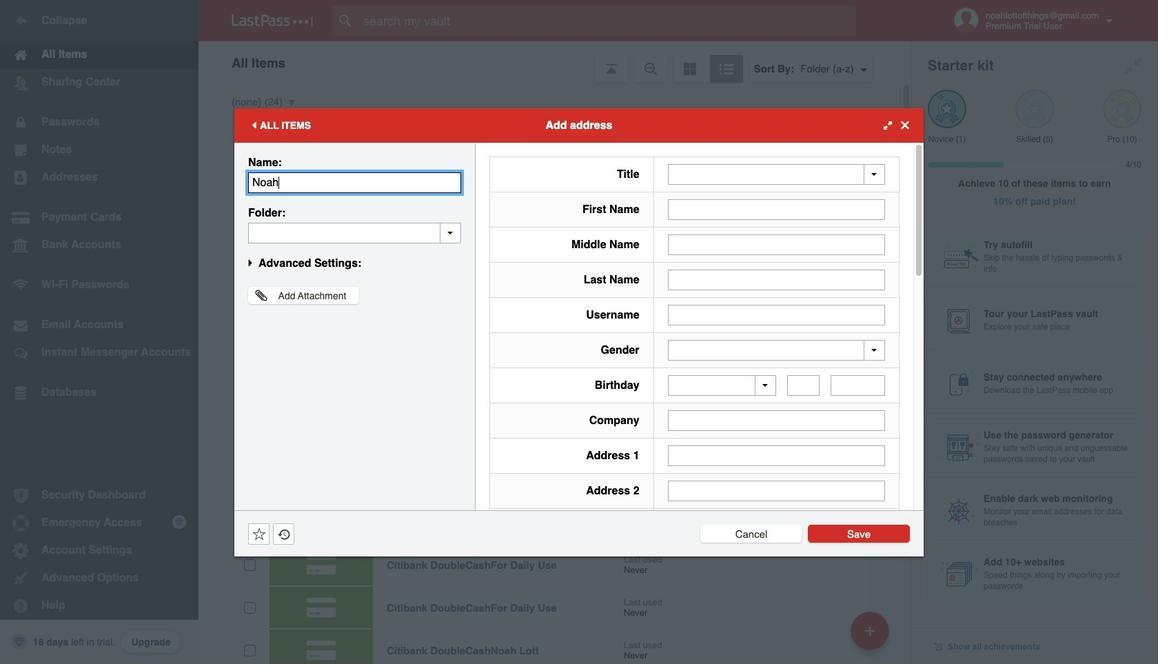 Task type: locate. For each thing, give the bounding box(es) containing it.
None text field
[[248, 172, 461, 193], [248, 222, 461, 243], [668, 234, 886, 255], [668, 305, 886, 325], [831, 375, 886, 396], [668, 446, 886, 466], [668, 481, 886, 501], [248, 172, 461, 193], [248, 222, 461, 243], [668, 234, 886, 255], [668, 305, 886, 325], [831, 375, 886, 396], [668, 446, 886, 466], [668, 481, 886, 501]]

lastpass image
[[232, 14, 313, 27]]

dialog
[[235, 108, 924, 664]]

vault options navigation
[[199, 41, 912, 83]]

None text field
[[668, 199, 886, 220], [668, 269, 886, 290], [788, 375, 820, 396], [668, 410, 886, 431], [668, 199, 886, 220], [668, 269, 886, 290], [788, 375, 820, 396], [668, 410, 886, 431]]

new item image
[[866, 626, 875, 636]]

Search search field
[[332, 6, 884, 36]]

search my vault text field
[[332, 6, 884, 36]]



Task type: describe. For each thing, give the bounding box(es) containing it.
new item navigation
[[846, 608, 898, 664]]

main navigation navigation
[[0, 0, 199, 664]]



